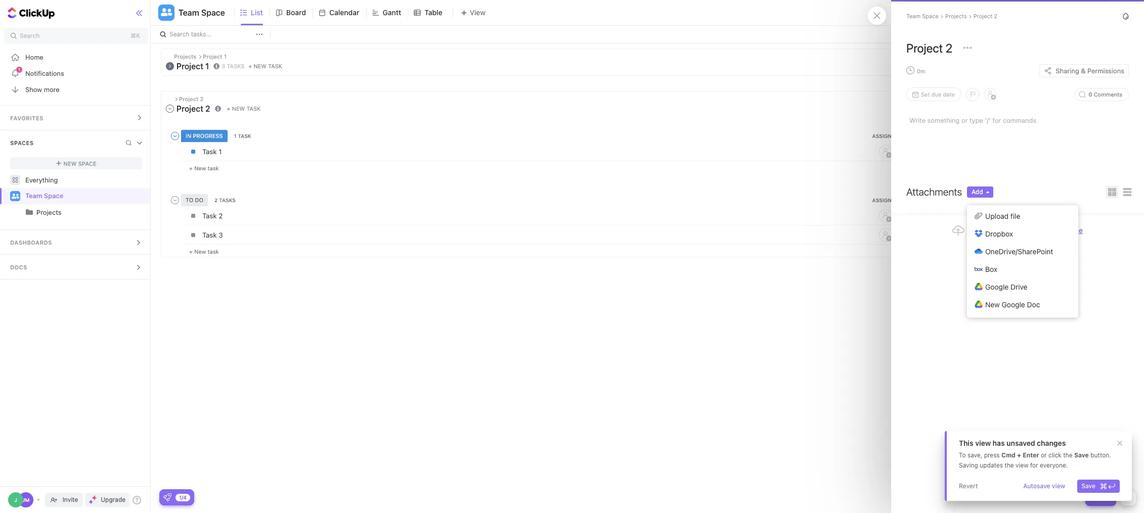 Task type: describe. For each thing, give the bounding box(es) containing it.
save inside button
[[1082, 483, 1096, 490]]

share
[[1115, 9, 1131, 17]]

1 vertical spatial + new task
[[189, 165, 219, 171]]

task 3 link
[[200, 226, 843, 244]]

box button
[[968, 261, 1079, 278]]

home
[[25, 53, 43, 61]]

project 2 link
[[974, 13, 998, 19]]

add
[[972, 188, 983, 196]]

1 vertical spatial the
[[1005, 462, 1014, 470]]

1
[[219, 148, 222, 156]]

or inside this view has unsaved changes to save, press cmd + enter or click the save button. saving updates the view for everyone.
[[1041, 452, 1047, 459]]

calendar link
[[329, 0, 364, 25]]

google drive
[[986, 283, 1028, 291]]

⌘k
[[131, 32, 140, 39]]

new down task 1
[[194, 165, 206, 171]]

saving
[[959, 462, 979, 470]]

team for leftmost team space link
[[25, 192, 42, 200]]

0 comments
[[1089, 91, 1123, 98]]

3 inside 3 tasks + new task
[[222, 63, 225, 69]]

task down save button
[[1099, 494, 1113, 502]]

google drive button
[[968, 278, 1079, 296]]

board
[[286, 8, 306, 17]]

this
[[959, 439, 974, 448]]

search for search tasks...
[[170, 30, 189, 38]]

task for task 1
[[202, 148, 217, 156]]

&
[[1081, 67, 1086, 75]]

onedrive/sharepoint button
[[968, 243, 1079, 261]]

changes
[[1037, 439, 1066, 448]]

docs
[[10, 264, 27, 271]]

list info image
[[214, 63, 220, 69]]

task for task 3
[[202, 231, 217, 239]]

autosave view
[[1024, 483, 1066, 490]]

updates
[[980, 462, 1003, 470]]

share button
[[1102, 5, 1135, 21]]

dropbox button
[[968, 225, 1079, 243]]

new right list info image
[[232, 105, 245, 112]]

show
[[25, 85, 42, 93]]

files
[[988, 226, 1001, 235]]

upload file
[[986, 212, 1021, 220]]

drop
[[970, 226, 986, 235]]

3 tasks + new task
[[222, 63, 282, 69]]

everyone.
[[1040, 462, 1068, 470]]

has
[[993, 439, 1005, 448]]

task 1 link
[[200, 143, 843, 160]]

task 2
[[202, 212, 223, 220]]

google inside the new google doc button
[[1002, 300, 1026, 309]]

user friends image
[[11, 193, 19, 199]]

table link
[[425, 0, 447, 25]]

unsaved
[[1007, 439, 1036, 448]]

to
[[1020, 226, 1026, 235]]

gantt
[[383, 8, 401, 17]]

hide closed button
[[1077, 97, 1126, 107]]

1 horizontal spatial projects
[[946, 13, 967, 19]]

enter
[[1023, 452, 1040, 459]]

onboarding checklist button element
[[163, 494, 172, 502]]

sharing
[[1056, 67, 1080, 75]]

list link
[[251, 0, 267, 25]]

browse
[[1060, 226, 1083, 235]]

attach
[[1028, 226, 1049, 235]]

sharing & permissions
[[1056, 67, 1125, 75]]

save button
[[1078, 480, 1120, 493]]

revert
[[959, 483, 978, 490]]

list
[[251, 8, 263, 17]]

tasks
[[227, 63, 245, 69]]

team space button
[[175, 2, 225, 24]]

view for autosave
[[1052, 483, 1066, 490]]

notifications link
[[0, 65, 152, 81]]

gantt link
[[383, 0, 405, 25]]

task down task 1
[[208, 165, 219, 171]]

here
[[1003, 226, 1018, 235]]

task right list info image
[[247, 105, 261, 112]]

board link
[[286, 0, 310, 25]]

list info image
[[215, 106, 221, 112]]

notifications
[[25, 69, 64, 77]]

1 vertical spatial 3
[[219, 231, 223, 239]]

0 horizontal spatial 2
[[219, 212, 223, 220]]

1 horizontal spatial project
[[974, 13, 993, 19]]

press
[[985, 452, 1000, 459]]

tasks...
[[191, 30, 212, 38]]

everything link
[[0, 172, 152, 188]]

view for this
[[976, 439, 991, 448]]

onboarding checklist button image
[[163, 494, 172, 502]]

dropbox
[[986, 229, 1014, 238]]

+ inside this view has unsaved changes to save, press cmd + enter or click the save button. saving updates the view for everyone.
[[1018, 452, 1022, 459]]

1/4
[[179, 495, 187, 501]]

new google doc
[[986, 300, 1041, 309]]

projects inside sidebar 'navigation'
[[36, 208, 61, 217]]

everything
[[25, 176, 58, 184]]

dashboards
[[10, 239, 52, 246]]

0 vertical spatial project 2
[[974, 13, 998, 19]]

cmd
[[1002, 452, 1016, 459]]

Search tasks... text field
[[170, 27, 254, 41]]

home link
[[0, 49, 152, 65]]



Task type: vqa. For each thing, say whether or not it's contained in the screenshot.
Good
no



Task type: locate. For each thing, give the bounding box(es) containing it.
0 vertical spatial the
[[1064, 452, 1073, 459]]

0 vertical spatial + new task
[[227, 105, 261, 112]]

1 vertical spatial save
[[1082, 483, 1096, 490]]

search inside sidebar 'navigation'
[[20, 32, 40, 39]]

save left button.
[[1075, 452, 1089, 459]]

2
[[994, 13, 998, 19], [946, 41, 953, 55], [219, 212, 223, 220]]

1 vertical spatial 2
[[946, 41, 953, 55]]

add button
[[968, 187, 994, 198]]

0 horizontal spatial view
[[976, 439, 991, 448]]

closed
[[1101, 98, 1124, 105]]

task left 1
[[202, 148, 217, 156]]

+ new task down task 3 in the left top of the page
[[189, 248, 219, 255]]

this view has unsaved changes to save, press cmd + enter or click the save button. saving updates the view for everyone.
[[959, 439, 1112, 470]]

0 horizontal spatial team space link
[[25, 188, 143, 204]]

0 vertical spatial view
[[976, 439, 991, 448]]

1 vertical spatial team space link
[[25, 188, 143, 204]]

0 vertical spatial save
[[1075, 452, 1089, 459]]

team space link
[[907, 13, 939, 19], [25, 188, 143, 204]]

comments
[[1094, 91, 1123, 98]]

team space for the team space button
[[179, 8, 225, 17]]

click
[[1049, 452, 1062, 459]]

the
[[1064, 452, 1073, 459], [1005, 462, 1014, 470]]

more
[[44, 85, 59, 93]]

task down task 3 in the left top of the page
[[208, 248, 219, 255]]

0 vertical spatial projects
[[946, 13, 967, 19]]

1 horizontal spatial 2
[[946, 41, 953, 55]]

1 horizontal spatial project 2
[[974, 13, 998, 19]]

box
[[986, 265, 998, 273]]

0m
[[917, 68, 926, 74]]

hide closed
[[1087, 98, 1124, 105]]

1 horizontal spatial team
[[179, 8, 199, 17]]

new down task 3 in the left top of the page
[[194, 248, 206, 255]]

+
[[249, 63, 252, 69], [227, 105, 230, 112], [189, 165, 193, 171], [189, 248, 193, 255], [1018, 452, 1022, 459]]

search tasks...
[[170, 30, 212, 38]]

search up home
[[20, 32, 40, 39]]

onedrive/sharepoint
[[986, 247, 1054, 256]]

0 vertical spatial 3
[[222, 63, 225, 69]]

google down box
[[986, 283, 1009, 291]]

new down google drive
[[986, 300, 1000, 309]]

sharing & permissions link
[[1040, 64, 1129, 77]]

team inside button
[[179, 8, 199, 17]]

or
[[1051, 226, 1058, 235], [1041, 452, 1047, 459]]

space inside button
[[201, 8, 225, 17]]

new inside button
[[986, 300, 1000, 309]]

view inside button
[[1052, 483, 1066, 490]]

2 vertical spatial 2
[[219, 212, 223, 220]]

new
[[254, 63, 267, 69], [232, 105, 245, 112], [64, 160, 77, 167], [194, 165, 206, 171], [194, 248, 206, 255], [986, 300, 1000, 309]]

2 vertical spatial view
[[1052, 483, 1066, 490]]

save inside this view has unsaved changes to save, press cmd + enter or click the save button. saving updates the view for everyone.
[[1075, 452, 1089, 459]]

task 3
[[202, 231, 223, 239]]

new google doc button
[[968, 296, 1079, 314]]

1 horizontal spatial view
[[1016, 462, 1029, 470]]

or left 'click'
[[1041, 452, 1047, 459]]

new inside 3 tasks + new task
[[254, 63, 267, 69]]

+ new task
[[227, 105, 261, 112], [189, 165, 219, 171], [189, 248, 219, 255]]

0 horizontal spatial search
[[20, 32, 40, 39]]

task inside 3 tasks + new task
[[268, 63, 282, 69]]

new right tasks at the top of page
[[254, 63, 267, 69]]

favorites button
[[0, 106, 152, 130]]

+ inside 3 tasks + new task
[[249, 63, 252, 69]]

hide
[[1087, 98, 1100, 105]]

2 horizontal spatial view
[[1052, 483, 1066, 490]]

0 horizontal spatial team
[[25, 192, 42, 200]]

task for task 2
[[202, 212, 217, 220]]

search for search
[[20, 32, 40, 39]]

1 horizontal spatial team space link
[[907, 13, 939, 19]]

autosave
[[1024, 483, 1051, 490]]

1 horizontal spatial the
[[1064, 452, 1073, 459]]

show more
[[25, 85, 59, 93]]

calendar
[[329, 8, 360, 17]]

drive
[[1011, 283, 1028, 291]]

0 vertical spatial project
[[974, 13, 993, 19]]

team space for leftmost team space link
[[25, 192, 63, 200]]

view left the for
[[1016, 462, 1029, 470]]

0 horizontal spatial or
[[1041, 452, 1047, 459]]

2 horizontal spatial team space
[[907, 13, 939, 19]]

1 horizontal spatial team space
[[179, 8, 225, 17]]

button.
[[1091, 452, 1112, 459]]

new space
[[64, 160, 96, 167]]

save,
[[968, 452, 983, 459]]

team inside sidebar 'navigation'
[[25, 192, 42, 200]]

project
[[974, 13, 993, 19], [907, 41, 943, 55]]

1 vertical spatial google
[[1002, 300, 1026, 309]]

projects left project 2 link
[[946, 13, 967, 19]]

drop files here to attach or browse
[[970, 226, 1083, 235]]

0
[[1089, 91, 1093, 98]]

+ new task down task 1
[[189, 165, 219, 171]]

google down drive
[[1002, 300, 1026, 309]]

task down task 2
[[202, 231, 217, 239]]

save down button.
[[1082, 483, 1096, 490]]

team for the team space button
[[179, 8, 199, 17]]

projects
[[946, 13, 967, 19], [36, 208, 61, 217]]

table
[[425, 8, 443, 17]]

save
[[1075, 452, 1089, 459], [1082, 483, 1096, 490]]

autosave view button
[[1020, 480, 1070, 493]]

0 vertical spatial 2
[[994, 13, 998, 19]]

1 vertical spatial project 2
[[907, 41, 953, 55]]

browse link
[[1060, 226, 1083, 235]]

1 vertical spatial or
[[1041, 452, 1047, 459]]

0 horizontal spatial projects
[[36, 208, 61, 217]]

google inside the google drive button
[[986, 283, 1009, 291]]

invite
[[63, 496, 78, 504]]

3
[[222, 63, 225, 69], [219, 231, 223, 239]]

favorites
[[10, 115, 43, 121]]

+ new task right list info image
[[227, 105, 261, 112]]

search left tasks...
[[170, 30, 189, 38]]

0 vertical spatial google
[[986, 283, 1009, 291]]

or right attach
[[1051, 226, 1058, 235]]

task 1
[[202, 148, 222, 156]]

team
[[179, 8, 199, 17], [907, 13, 921, 19], [25, 192, 42, 200]]

2 vertical spatial + new task
[[189, 248, 219, 255]]

1 horizontal spatial or
[[1051, 226, 1058, 235]]

the down cmd
[[1005, 462, 1014, 470]]

0 horizontal spatial the
[[1005, 462, 1014, 470]]

0 horizontal spatial team space
[[25, 192, 63, 200]]

new up everything link
[[64, 160, 77, 167]]

projects link
[[946, 13, 967, 19], [1, 204, 143, 221], [36, 204, 143, 221]]

3 down task 2
[[219, 231, 223, 239]]

1 vertical spatial project
[[907, 41, 943, 55]]

2 horizontal spatial team
[[907, 13, 921, 19]]

task up task 3 in the left top of the page
[[202, 212, 217, 220]]

revert button
[[955, 480, 982, 493]]

task
[[268, 63, 282, 69], [247, 105, 261, 112], [208, 165, 219, 171], [208, 248, 219, 255]]

3 right list info icon
[[222, 63, 225, 69]]

0 horizontal spatial project 2
[[907, 41, 953, 55]]

new inside sidebar 'navigation'
[[64, 160, 77, 167]]

view up save,
[[976, 439, 991, 448]]

task 2 link
[[200, 207, 843, 224]]

sidebar navigation
[[0, 0, 152, 514]]

projects down the everything
[[36, 208, 61, 217]]

1 vertical spatial projects
[[36, 208, 61, 217]]

upgrade link
[[85, 493, 130, 508]]

task right tasks at the top of page
[[268, 63, 282, 69]]

file
[[1011, 212, 1021, 220]]

team space inside sidebar 'navigation'
[[25, 192, 63, 200]]

view
[[976, 439, 991, 448], [1016, 462, 1029, 470], [1052, 483, 1066, 490]]

0 vertical spatial team space link
[[907, 13, 939, 19]]

0 horizontal spatial project
[[907, 41, 943, 55]]

1 horizontal spatial search
[[170, 30, 189, 38]]

attachments
[[907, 186, 962, 198]]

team space inside button
[[179, 8, 225, 17]]

0 vertical spatial or
[[1051, 226, 1058, 235]]

permissions
[[1088, 67, 1125, 75]]

doc
[[1027, 300, 1041, 309]]

upload
[[986, 212, 1009, 220]]

1 vertical spatial view
[[1016, 462, 1029, 470]]

2 horizontal spatial 2
[[994, 13, 998, 19]]

view down everyone.
[[1052, 483, 1066, 490]]

the right 'click'
[[1064, 452, 1073, 459]]



